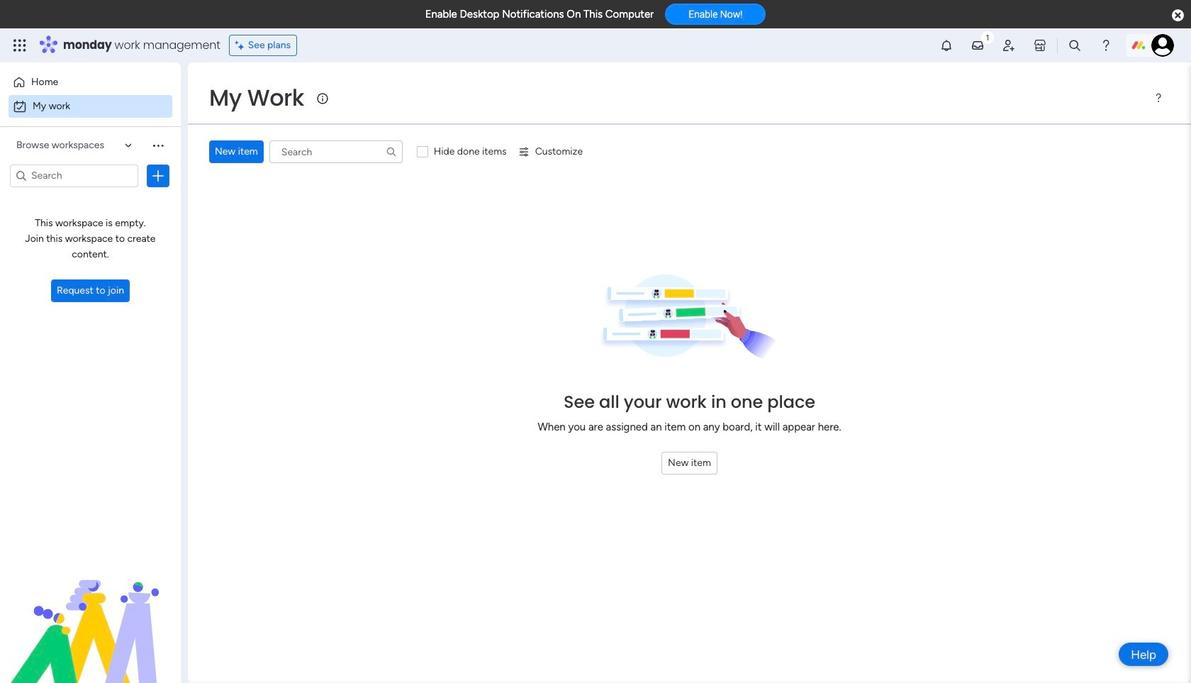 Task type: describe. For each thing, give the bounding box(es) containing it.
search everything image
[[1068, 38, 1083, 52]]

see plans image
[[235, 38, 248, 53]]

options image
[[151, 168, 165, 183]]

1 option from the top
[[9, 71, 172, 94]]

menu image
[[1154, 92, 1165, 104]]

Search in workspace field
[[30, 167, 118, 184]]

select product image
[[13, 38, 27, 52]]

invite members image
[[1002, 38, 1017, 52]]

monday marketplace image
[[1034, 38, 1048, 52]]

Filter dashboard by text search field
[[269, 140, 403, 163]]

update feed image
[[971, 38, 985, 52]]

1 image
[[982, 29, 995, 45]]



Task type: locate. For each thing, give the bounding box(es) containing it.
search image
[[386, 146, 397, 157]]

help image
[[1100, 38, 1114, 52]]

None search field
[[269, 140, 403, 163]]

lottie animation image
[[0, 540, 181, 683]]

1 vertical spatial option
[[9, 95, 172, 118]]

notifications image
[[940, 38, 954, 52]]

0 vertical spatial option
[[9, 71, 172, 94]]

kendall parks image
[[1152, 34, 1175, 57]]

2 option from the top
[[9, 95, 172, 118]]

option
[[9, 71, 172, 94], [9, 95, 172, 118]]

workspace options image
[[151, 138, 165, 153]]

lottie animation element
[[0, 540, 181, 683]]

dapulse close image
[[1173, 9, 1185, 23]]

welcome to my work feature image image
[[600, 274, 780, 361]]



Task type: vqa. For each thing, say whether or not it's contained in the screenshot.
bottom option
yes



